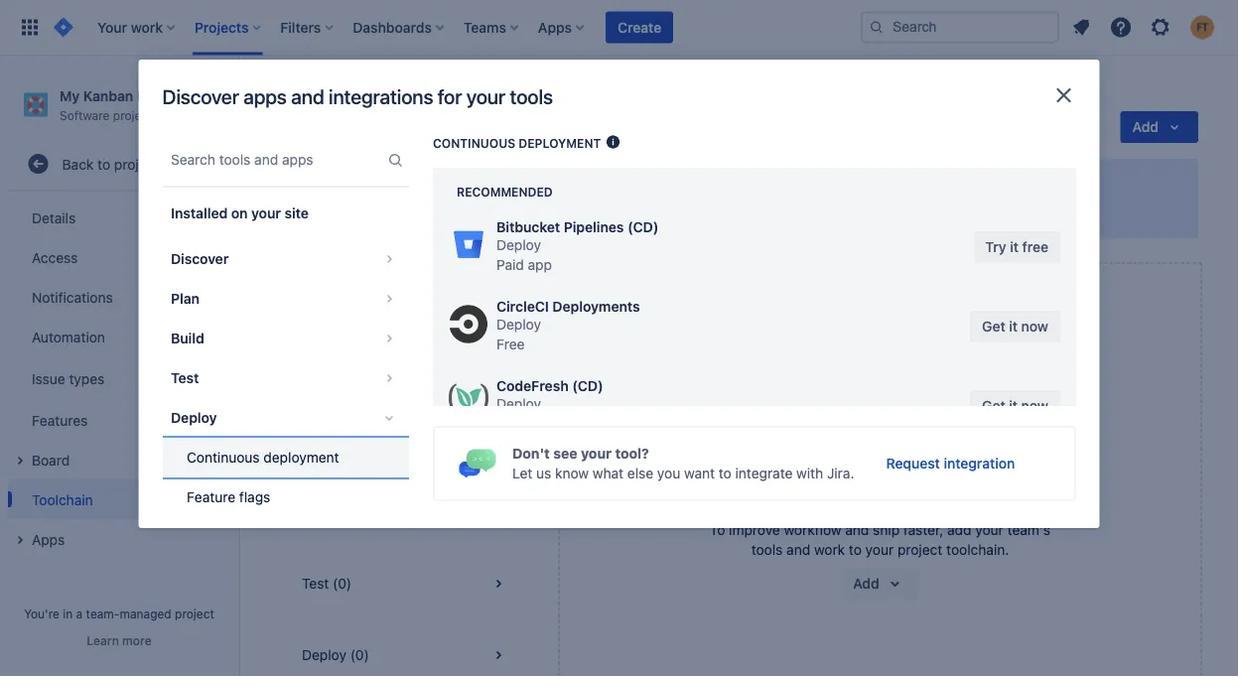 Task type: vqa. For each thing, say whether or not it's contained in the screenshot.
MY within 'link'
yes



Task type: locate. For each thing, give the bounding box(es) containing it.
managed
[[120, 607, 172, 621]]

group
[[8, 192, 231, 566], [162, 233, 409, 643]]

and left ship
[[846, 522, 870, 539]]

to right want
[[719, 465, 732, 482]]

project inside my kanban project software project
[[137, 87, 184, 104]]

don't
[[512, 446, 550, 462]]

build inside the build button
[[170, 330, 204, 347]]

continuous up feature flags
[[186, 450, 259, 466]]

2 vertical spatial discover
[[170, 251, 228, 267]]

learn more
[[87, 634, 152, 648]]

discover button
[[162, 239, 409, 279]]

and right apps at the top left of the page
[[291, 85, 324, 108]]

and down workflow
[[787, 542, 811, 558]]

1 vertical spatial test
[[302, 576, 329, 592]]

all
[[853, 204, 867, 221], [337, 290, 351, 306]]

0 vertical spatial work
[[622, 204, 653, 221]]

1 vertical spatial discover
[[334, 204, 390, 221]]

project inside my kanban project link
[[426, 83, 471, 99]]

codefresh (cd) logo image
[[449, 384, 488, 424]]

deploy
[[496, 237, 541, 253], [496, 316, 541, 333], [496, 396, 541, 412], [170, 410, 217, 426], [302, 647, 347, 664]]

0 vertical spatial plan
[[170, 291, 199, 307]]

get it now button
[[970, 311, 1061, 343], [970, 390, 1061, 422]]

toolchain up tools, on the left top of page
[[519, 175, 587, 194]]

my for my kanban project
[[351, 83, 370, 99]]

2 get it now from the top
[[982, 398, 1049, 414]]

get it now up integration
[[982, 398, 1049, 414]]

it down try it free button
[[1009, 318, 1018, 335]]

to left 'project,'
[[657, 204, 670, 221]]

kanban up software at the top left of the page
[[83, 87, 133, 104]]

1 chevron icon pointing right image from the top
[[377, 247, 401, 271]]

continuous up recommended
[[433, 136, 515, 150]]

get down try at the top
[[982, 318, 1006, 335]]

1 horizontal spatial work
[[815, 542, 846, 558]]

discover for discover
[[170, 251, 228, 267]]

your left settings on the top left of the page
[[467, 85, 506, 108]]

0 vertical spatial get it now
[[982, 318, 1049, 335]]

codefresh
[[496, 378, 568, 394]]

0 vertical spatial discover
[[162, 85, 239, 108]]

1 vertical spatial tools
[[355, 290, 386, 306]]

0 horizontal spatial test
[[170, 370, 199, 386]]

chevron icon pointing right image down plan (0) 'button'
[[377, 526, 401, 549]]

with
[[797, 465, 823, 482]]

0 horizontal spatial work
[[622, 204, 653, 221]]

project inside 'link'
[[495, 83, 540, 99]]

0 vertical spatial toolchain
[[278, 113, 377, 141]]

project up bitbucket
[[462, 175, 515, 194]]

1 horizontal spatial continuous deployment
[[433, 136, 601, 150]]

get
[[982, 318, 1006, 335], [982, 398, 1006, 414]]

(cd) right the codefresh
[[572, 378, 603, 394]]

1 vertical spatial get it now
[[982, 398, 1049, 414]]

kanban
[[374, 83, 422, 99], [83, 87, 133, 104]]

don't see your tool? let us know what else you want to integrate with jira.
[[512, 446, 854, 482]]

1 horizontal spatial build
[[807, 493, 845, 512]]

1 get it now button from the top
[[970, 311, 1061, 343]]

discover down welcome
[[334, 204, 390, 221]]

build
[[170, 330, 204, 347], [807, 493, 845, 512]]

now for codefresh (cd)
[[1022, 398, 1049, 414]]

ship
[[873, 522, 900, 539]]

continuous deployment up flags
[[186, 450, 339, 466]]

1 vertical spatial continuous
[[186, 450, 259, 466]]

build button
[[162, 319, 409, 359]]

project inside build your toolchain to improve workflow and ship faster, add your team's tools and work to your project toolchain.
[[898, 542, 943, 558]]

1 horizontal spatial toolchain
[[886, 493, 954, 512]]

tools inside button
[[355, 290, 386, 306]]

tools inside 'dialog'
[[510, 85, 553, 108]]

for inside welcome to your project toolchain discover integrations for your tools, connect work to your project, and manage it all right here.
[[473, 204, 491, 221]]

test down automation 'link'
[[170, 370, 199, 386]]

0 horizontal spatial deployment
[[263, 450, 339, 466]]

test up deploy (0)
[[302, 576, 329, 592]]

it inside button
[[1010, 239, 1019, 255]]

now
[[1022, 318, 1049, 335], [1022, 398, 1049, 414]]

(0)
[[390, 290, 409, 306], [333, 433, 352, 449], [333, 576, 352, 592], [350, 647, 369, 664]]

1 horizontal spatial test
[[302, 576, 329, 592]]

(cd) inside "codefresh (cd) deploy"
[[572, 378, 603, 394]]

it inside welcome to your project toolchain discover integrations for your tools, connect work to your project, and manage it all right here.
[[841, 204, 849, 221]]

know
[[555, 465, 589, 482]]

1 horizontal spatial (cd)
[[627, 219, 659, 235]]

deployment down settings on the top left of the page
[[518, 136, 601, 150]]

1 horizontal spatial continuous
[[433, 136, 515, 150]]

kanban inside my kanban project software project
[[83, 87, 133, 104]]

discover
[[162, 85, 239, 108], [334, 204, 390, 221], [170, 251, 228, 267]]

1 vertical spatial now
[[1022, 398, 1049, 414]]

0 horizontal spatial continuous deployment
[[186, 450, 339, 466]]

your down recommended
[[495, 204, 523, 221]]

else
[[627, 465, 653, 482]]

0 horizontal spatial (cd)
[[572, 378, 603, 394]]

test inside discover apps and integrations for your tools 'dialog'
[[170, 370, 199, 386]]

1 horizontal spatial kanban
[[374, 83, 422, 99]]

1 vertical spatial deployment
[[263, 450, 339, 466]]

chevron icon pointing right image for build
[[377, 327, 401, 351]]

1 horizontal spatial for
[[473, 204, 491, 221]]

plan
[[170, 291, 199, 307], [302, 433, 330, 449]]

search image
[[869, 19, 885, 35]]

kanban down primary element
[[374, 83, 422, 99]]

all inside welcome to your project toolchain discover integrations for your tools, connect work to your project, and manage it all right here.
[[853, 204, 867, 221]]

0 vertical spatial get it now button
[[970, 311, 1061, 343]]

build up workflow
[[807, 493, 845, 512]]

kanban for my kanban project software project
[[83, 87, 133, 104]]

1 vertical spatial get it now button
[[970, 390, 1061, 422]]

your down ship
[[866, 542, 894, 558]]

work inside build your toolchain to improve workflow and ship faster, add your team's tools and work to your project toolchain.
[[815, 542, 846, 558]]

pipelines
[[564, 219, 624, 235]]

integrations right projects link
[[329, 85, 433, 108]]

test
[[170, 370, 199, 386], [302, 576, 329, 592]]

1 vertical spatial work
[[815, 542, 846, 558]]

back
[[62, 156, 94, 172]]

deploy (0) button
[[278, 620, 535, 677]]

get it now for codefresh (cd)
[[982, 398, 1049, 414]]

0 horizontal spatial all
[[337, 290, 351, 306]]

project inside welcome to your project toolchain discover integrations for your tools, connect work to your project, and manage it all right here.
[[462, 175, 515, 194]]

chevron icon pointing right image
[[377, 247, 401, 271], [377, 287, 401, 311], [377, 327, 401, 351], [377, 367, 401, 390], [377, 526, 401, 549]]

2 horizontal spatial project
[[495, 83, 540, 99]]

it up integration
[[1009, 398, 1018, 414]]

integrations inside welcome to your project toolchain discover integrations for your tools, connect work to your project, and manage it all right here.
[[393, 204, 470, 221]]

what
[[592, 465, 624, 482]]

1 horizontal spatial project
[[426, 83, 471, 99]]

5 chevron icon pointing right image from the top
[[377, 526, 401, 549]]

all inside button
[[337, 290, 351, 306]]

project up details link
[[114, 156, 159, 172]]

chevron icon pointing right image inside discover button
[[377, 247, 401, 271]]

request
[[886, 456, 940, 472]]

continuous
[[433, 136, 515, 150], [186, 450, 259, 466]]

(0) inside 'button'
[[333, 433, 352, 449]]

get it now for circleci deployments
[[982, 318, 1049, 335]]

0 vertical spatial now
[[1022, 318, 1049, 335]]

to inside build your toolchain to improve workflow and ship faster, add your team's tools and work to your project toolchain.
[[849, 542, 862, 558]]

get it now button for codefresh (cd)
[[970, 390, 1061, 422]]

2 vertical spatial tools
[[752, 542, 783, 558]]

test button
[[162, 359, 409, 398]]

bitbucket pipelines (cd) logo image
[[449, 225, 488, 265]]

project left settings on the top left of the page
[[495, 83, 540, 99]]

your up bitbucket pipelines (cd) logo
[[425, 175, 458, 194]]

1 now from the top
[[1022, 318, 1049, 335]]

project down primary element
[[426, 83, 471, 99]]

test (0) button
[[278, 548, 535, 620]]

0 horizontal spatial continuous
[[186, 450, 259, 466]]

integration
[[944, 456, 1015, 472]]

get it now button up integration
[[970, 390, 1061, 422]]

0 vertical spatial get
[[982, 318, 1006, 335]]

notifications link
[[8, 277, 231, 317]]

all left right
[[853, 204, 867, 221]]

it for codefresh (cd)
[[1009, 398, 1018, 414]]

primary element
[[12, 0, 861, 55]]

1 vertical spatial continuous deployment
[[186, 450, 339, 466]]

tools right view
[[355, 290, 386, 306]]

(cd) inside bitbucket pipelines (cd) deploy paid app
[[627, 219, 659, 235]]

plan up automation 'link'
[[170, 291, 199, 307]]

0 vertical spatial (cd)
[[627, 219, 659, 235]]

connect
[[566, 204, 618, 221]]

try
[[985, 239, 1007, 255]]

0 vertical spatial all
[[853, 204, 867, 221]]

1 horizontal spatial toolchain
[[278, 113, 377, 141]]

deploy down the codefresh
[[496, 396, 541, 412]]

discover inside button
[[170, 251, 228, 267]]

0 vertical spatial toolchain
[[519, 175, 587, 194]]

deploy inside "codefresh (cd) deploy"
[[496, 396, 541, 412]]

0 vertical spatial build
[[170, 330, 204, 347]]

plan up 'feature flags' button
[[302, 433, 330, 449]]

your inside don't see your tool? let us know what else you want to integrate with jira.
[[581, 446, 612, 462]]

0 vertical spatial continuous deployment
[[433, 136, 601, 150]]

toolchain down board
[[32, 492, 93, 508]]

try it free button
[[974, 231, 1061, 263]]

2 get it now button from the top
[[970, 390, 1061, 422]]

discover apps and integrations for your tools dialog
[[139, 60, 1100, 677]]

deploy down test (0)
[[302, 647, 347, 664]]

0 horizontal spatial kanban
[[83, 87, 133, 104]]

project down faster,
[[898, 542, 943, 558]]

deploy up feature at the bottom left of page
[[170, 410, 217, 426]]

1 horizontal spatial all
[[853, 204, 867, 221]]

0 horizontal spatial toolchain
[[519, 175, 587, 194]]

1 vertical spatial build
[[807, 493, 845, 512]]

test for test (0)
[[302, 576, 329, 592]]

your up 'what'
[[581, 446, 612, 462]]

project inside my kanban project software project
[[113, 108, 153, 122]]

1 get from the top
[[982, 318, 1006, 335]]

deployment down plan (0) on the left bottom of page
[[263, 450, 339, 466]]

4 chevron icon pointing right image from the top
[[377, 367, 401, 390]]

chevron icon pointing right image up view all tools (0)
[[377, 247, 401, 271]]

settings
[[544, 83, 596, 99]]

1 vertical spatial integrations
[[393, 204, 470, 221]]

integrations inside 'dialog'
[[329, 85, 433, 108]]

2 now from the top
[[1022, 398, 1049, 414]]

it
[[841, 204, 849, 221], [1010, 239, 1019, 255], [1009, 318, 1018, 335], [1009, 398, 1018, 414]]

deploy button
[[162, 398, 409, 438]]

toolchain down discover apps and integrations for your tools
[[278, 113, 377, 141]]

group inside discover apps and integrations for your tools 'dialog'
[[162, 233, 409, 643]]

0 horizontal spatial build
[[170, 330, 204, 347]]

3 chevron icon pointing right image from the top
[[377, 327, 401, 351]]

tools up recommended
[[510, 85, 553, 108]]

jira software image
[[52, 15, 76, 39], [52, 15, 76, 39]]

automatically release code when it passes testing image
[[605, 134, 621, 150]]

0 vertical spatial deployment
[[518, 136, 601, 150]]

1 vertical spatial (cd)
[[572, 378, 603, 394]]

deploy down circleci
[[496, 316, 541, 333]]

it right the manage
[[841, 204, 849, 221]]

for down recommended
[[473, 204, 491, 221]]

get it now down try it free button
[[982, 318, 1049, 335]]

for inside 'dialog'
[[438, 85, 462, 108]]

continuous deployment up recommended
[[433, 136, 601, 150]]

1 horizontal spatial plan
[[302, 433, 330, 449]]

project up back to project link
[[137, 87, 184, 104]]

1 horizontal spatial my
[[351, 83, 370, 99]]

and right 'project,'
[[758, 204, 782, 221]]

toolchain up faster,
[[886, 493, 954, 512]]

tools down 'improve'
[[752, 542, 783, 558]]

1 vertical spatial plan
[[302, 433, 330, 449]]

1 horizontal spatial tools
[[510, 85, 553, 108]]

plan inside button
[[170, 291, 199, 307]]

all right view
[[337, 290, 351, 306]]

it right try at the top
[[1010, 239, 1019, 255]]

get for codefresh (cd)
[[982, 398, 1006, 414]]

apps
[[32, 531, 65, 548]]

deploy inside bitbucket pipelines (cd) deploy paid app
[[496, 237, 541, 253]]

learn more button
[[87, 633, 152, 649]]

now for circleci deployments
[[1022, 318, 1049, 335]]

0 vertical spatial tools
[[510, 85, 553, 108]]

us
[[536, 465, 551, 482]]

group containing discover
[[162, 233, 409, 643]]

to
[[98, 156, 110, 172], [406, 175, 421, 194], [657, 204, 670, 221], [719, 465, 732, 482], [849, 542, 862, 558]]

1 horizontal spatial deployment
[[518, 136, 601, 150]]

0 horizontal spatial toolchain
[[32, 492, 93, 508]]

tool?
[[615, 446, 649, 462]]

to down jira.
[[849, 542, 862, 558]]

0 horizontal spatial plan
[[170, 291, 199, 307]]

2 chevron icon pointing right image from the top
[[377, 287, 401, 311]]

request integration button
[[874, 448, 1027, 480]]

discover down installed
[[170, 251, 228, 267]]

0 horizontal spatial for
[[438, 85, 462, 108]]

1 vertical spatial get
[[982, 398, 1006, 414]]

you
[[657, 465, 680, 482]]

build inside build your toolchain to improve workflow and ship faster, add your team's tools and work to your project toolchain.
[[807, 493, 845, 512]]

get it now
[[982, 318, 1049, 335], [982, 398, 1049, 414]]

request integration
[[886, 456, 1015, 472]]

your left 'project,'
[[673, 204, 702, 221]]

0 vertical spatial for
[[438, 85, 462, 108]]

chevron icon pointing right image inside the build button
[[377, 327, 401, 351]]

your inside button
[[251, 205, 281, 222]]

issue types link
[[8, 357, 231, 401]]

0 horizontal spatial my
[[60, 87, 80, 104]]

for down primary element
[[438, 85, 462, 108]]

feature
[[186, 489, 235, 506]]

chevron icon pointing right image right view
[[377, 287, 401, 311]]

(cd) right pipelines
[[627, 219, 659, 235]]

chevron icon pointing right image for test
[[377, 367, 401, 390]]

team's
[[1008, 522, 1051, 539]]

get up integration
[[982, 398, 1006, 414]]

issue
[[32, 370, 65, 387]]

2 horizontal spatial tools
[[752, 542, 783, 558]]

work right connect
[[622, 204, 653, 221]]

project right software at the top left of the page
[[113, 108, 153, 122]]

(0) for plan (0)
[[333, 433, 352, 449]]

deployment
[[518, 136, 601, 150], [263, 450, 339, 466]]

automation link
[[8, 317, 231, 357]]

chevron icon pointing right image inside plan button
[[377, 287, 401, 311]]

chevron icon pointing right image up chevron icon pointing down
[[377, 367, 401, 390]]

plan inside 'button'
[[302, 433, 330, 449]]

chevron icon pointing right image down view all tools (0)
[[377, 327, 401, 351]]

your right on
[[251, 205, 281, 222]]

my right projects
[[351, 83, 370, 99]]

apps
[[244, 85, 287, 108]]

0 vertical spatial integrations
[[329, 85, 433, 108]]

flags
[[239, 489, 270, 506]]

1 vertical spatial for
[[473, 204, 491, 221]]

chevron icon pointing right image inside test button
[[377, 367, 401, 390]]

chevron icon pointing right image for plan
[[377, 287, 401, 311]]

2 get from the top
[[982, 398, 1006, 414]]

welcome
[[334, 175, 402, 194]]

see
[[553, 446, 577, 462]]

integrations
[[329, 85, 433, 108], [393, 204, 470, 221]]

1 vertical spatial all
[[337, 290, 351, 306]]

deploy inside circleci deployments deploy free
[[496, 316, 541, 333]]

my up software at the top left of the page
[[60, 87, 80, 104]]

integrations up bitbucket pipelines (cd) logo
[[393, 204, 470, 221]]

Search tools and apps field
[[164, 142, 383, 178]]

deploy down bitbucket
[[496, 237, 541, 253]]

0 horizontal spatial tools
[[355, 290, 386, 306]]

(0) for deploy (0)
[[350, 647, 369, 664]]

build your toolchain to improve workflow and ship faster, add your team's tools and work to your project toolchain.
[[710, 493, 1051, 558]]

1 vertical spatial toolchain
[[886, 493, 954, 512]]

installed on your site button
[[162, 194, 409, 233]]

features
[[32, 412, 88, 429]]

0 horizontal spatial project
[[137, 87, 184, 104]]

my inside my kanban project software project
[[60, 87, 80, 104]]

plan (0) button
[[278, 405, 535, 477]]

get it now button down try it free button
[[970, 311, 1061, 343]]

your up toolchain.
[[976, 522, 1004, 539]]

0 vertical spatial test
[[170, 370, 199, 386]]

1 get it now from the top
[[982, 318, 1049, 335]]

site
[[284, 205, 308, 222]]

build up issue types link
[[170, 330, 204, 347]]

work down workflow
[[815, 542, 846, 558]]

project
[[113, 108, 153, 122], [114, 156, 159, 172], [462, 175, 515, 194], [898, 542, 943, 558], [175, 607, 214, 621]]

discover left apps at the top left of the page
[[162, 85, 239, 108]]



Task type: describe. For each thing, give the bounding box(es) containing it.
back to project link
[[8, 144, 231, 184]]

access link
[[8, 238, 231, 277]]

bitbucket pipelines (cd) deploy paid app
[[496, 219, 659, 273]]

kanban for my kanban project
[[374, 83, 422, 99]]

deployments
[[552, 299, 640, 315]]

continuous inside button
[[186, 450, 259, 466]]

close modal image
[[1053, 83, 1077, 107]]

circleci deployments logo image
[[449, 305, 488, 344]]

plan button
[[162, 279, 409, 319]]

circleci
[[496, 299, 549, 315]]

paid
[[496, 257, 524, 273]]

view all tools (0) button
[[278, 262, 535, 334]]

build for build
[[170, 330, 204, 347]]

team-
[[86, 607, 120, 621]]

your up ship
[[849, 493, 882, 512]]

continuous deployment button
[[162, 438, 409, 478]]

add
[[948, 522, 972, 539]]

create
[[618, 19, 662, 35]]

try it free
[[985, 239, 1049, 255]]

features link
[[8, 401, 231, 440]]

to right welcome
[[406, 175, 421, 194]]

app
[[528, 257, 552, 273]]

projects link
[[274, 79, 327, 103]]

codefresh (cd) deploy
[[496, 378, 603, 412]]

feature flags
[[186, 489, 270, 506]]

discover for discover apps and integrations for your tools
[[162, 85, 239, 108]]

create banner
[[0, 0, 1239, 56]]

project,
[[706, 204, 755, 221]]

it for bitbucket pipelines (cd)
[[1010, 239, 1019, 255]]

integrate
[[735, 465, 793, 482]]

you're in a team-managed project
[[24, 607, 214, 621]]

view
[[302, 290, 333, 306]]

improve
[[729, 522, 781, 539]]

projects
[[274, 83, 327, 99]]

notifications
[[32, 289, 113, 305]]

project settings link
[[495, 79, 596, 103]]

more
[[122, 634, 152, 648]]

chevron icon pointing right image for discover
[[377, 247, 401, 271]]

jira.
[[827, 465, 854, 482]]

automation
[[32, 329, 105, 345]]

apps button
[[8, 520, 231, 560]]

tools inside build your toolchain to improve workflow and ship faster, add your team's tools and work to your project toolchain.
[[752, 542, 783, 558]]

let
[[512, 465, 532, 482]]

to inside don't see your tool? let us know what else you want to integrate with jira.
[[719, 465, 732, 482]]

installed on your site
[[170, 205, 308, 222]]

workflow
[[784, 522, 842, 539]]

details link
[[8, 198, 231, 238]]

deployment inside button
[[263, 450, 339, 466]]

view all tools (0)
[[302, 290, 409, 306]]

project settings
[[495, 83, 596, 99]]

test (0)
[[302, 576, 352, 592]]

free
[[1022, 239, 1049, 255]]

details
[[32, 209, 76, 226]]

Search field
[[861, 11, 1060, 43]]

toolchain inside welcome to your project toolchain discover integrations for your tools, connect work to your project, and manage it all right here.
[[519, 175, 587, 194]]

manage
[[786, 204, 837, 221]]

to right back
[[98, 156, 110, 172]]

board
[[32, 452, 70, 468]]

welcome to your project toolchain discover integrations for your tools, connect work to your project, and manage it all right here.
[[334, 175, 937, 221]]

plan for plan
[[170, 291, 199, 307]]

toolchain.
[[947, 542, 1010, 558]]

0 vertical spatial continuous
[[433, 136, 515, 150]]

types
[[69, 370, 105, 387]]

here.
[[904, 204, 937, 221]]

in
[[63, 607, 73, 621]]

faster,
[[904, 522, 944, 539]]

get for circleci deployments
[[982, 318, 1006, 335]]

my for my kanban project software project
[[60, 87, 80, 104]]

get it now button for circleci deployments
[[970, 311, 1061, 343]]

on
[[231, 205, 247, 222]]

bitbucket
[[496, 219, 560, 235]]

want
[[684, 465, 715, 482]]

my kanban project
[[351, 83, 471, 99]]

and inside 'dialog'
[[291, 85, 324, 108]]

my kanban project software project
[[60, 87, 184, 122]]

build for build your toolchain to improve workflow and ship faster, add your team's tools and work to your project toolchain.
[[807, 493, 845, 512]]

toolchain inside build your toolchain to improve workflow and ship faster, add your team's tools and work to your project toolchain.
[[886, 493, 954, 512]]

plan (0)
[[302, 433, 352, 449]]

installed
[[170, 205, 227, 222]]

work inside welcome to your project toolchain discover integrations for your tools, connect work to your project, and manage it all right here.
[[622, 204, 653, 221]]

1 vertical spatial toolchain
[[32, 492, 93, 508]]

apps image image
[[459, 449, 496, 479]]

(0) for test (0)
[[333, 576, 352, 592]]

recommended
[[457, 185, 553, 199]]

test for test
[[170, 370, 199, 386]]

plan for plan (0)
[[302, 433, 330, 449]]

discover inside welcome to your project toolchain discover integrations for your tools, connect work to your project, and manage it all right here.
[[334, 204, 390, 221]]

back to project
[[62, 156, 159, 172]]

chevron icon pointing down image
[[377, 406, 401, 430]]

feature flags button
[[162, 478, 409, 518]]

continuous deployment inside button
[[186, 450, 339, 466]]

board button
[[8, 440, 231, 480]]

group containing details
[[8, 192, 231, 566]]

issue types
[[32, 370, 105, 387]]

and inside welcome to your project toolchain discover integrations for your tools, connect work to your project, and manage it all right here.
[[758, 204, 782, 221]]

tools,
[[527, 204, 562, 221]]

create button
[[606, 11, 674, 43]]

a
[[76, 607, 83, 621]]

deploy (0)
[[302, 647, 369, 664]]

it for circleci deployments
[[1009, 318, 1018, 335]]

project for my kanban project software project
[[137, 87, 184, 104]]

learn
[[87, 634, 119, 648]]

project right managed
[[175, 607, 214, 621]]

software
[[60, 108, 110, 122]]

project for my kanban project
[[426, 83, 471, 99]]

my kanban project link
[[351, 79, 471, 103]]

circleci deployments deploy free
[[496, 299, 640, 353]]

discover apps and integrations for your tools
[[162, 85, 553, 108]]

to
[[710, 522, 726, 539]]

access
[[32, 249, 78, 266]]



